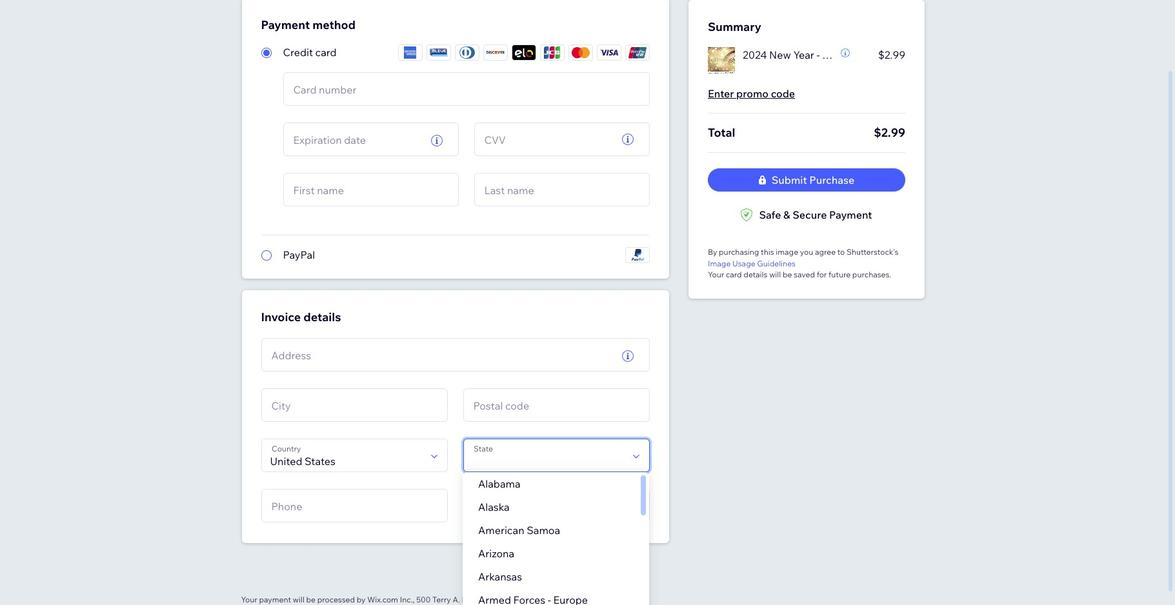 Task type: locate. For each thing, give the bounding box(es) containing it.
promo
[[736, 87, 769, 100]]

details
[[744, 270, 768, 279], [304, 310, 341, 325]]

0 vertical spatial will
[[769, 270, 781, 279]]

last
[[485, 184, 505, 197]]

paypal
[[283, 249, 315, 261]]

name up samoa
[[522, 500, 549, 513]]

1 vertical spatial card
[[726, 270, 742, 279]]

0 horizontal spatial your
[[241, 595, 257, 605]]

94158,
[[582, 595, 606, 605]]

1 vertical spatial your
[[241, 595, 257, 605]]

processed
[[317, 595, 355, 605]]

Postal code text field
[[470, 389, 643, 422]]

be down guidelines at the right top
[[783, 270, 792, 279]]

Expiration date telephone field
[[290, 123, 421, 156]]

1 vertical spatial code
[[506, 400, 530, 413]]

0 vertical spatial code
[[771, 87, 795, 100]]

0 horizontal spatial will
[[293, 595, 305, 605]]

payment up to
[[829, 209, 872, 221]]

be inside by purchasing this image you agree to shutterstock's image usage guidelines your card details will be saved for future purchases.
[[783, 270, 792, 279]]

card down usage
[[726, 270, 742, 279]]

Last name text field
[[481, 174, 643, 206]]

1 vertical spatial be
[[306, 595, 316, 605]]

cvv
[[485, 134, 506, 147]]

san
[[516, 595, 530, 605]]

0 horizontal spatial payment
[[261, 17, 310, 32]]

submit purchase
[[772, 174, 855, 187]]

0 horizontal spatial be
[[306, 595, 316, 605]]

card inside by purchasing this image you agree to shutterstock's image usage guidelines your card details will be saved for future purchases.
[[726, 270, 742, 279]]

usa
[[608, 595, 624, 605]]

enter promo code
[[708, 87, 795, 100]]

your down the image
[[708, 270, 724, 279]]

name right first
[[317, 184, 344, 197]]

0 vertical spatial be
[[783, 270, 792, 279]]

first
[[293, 184, 315, 197]]

1 horizontal spatial details
[[744, 270, 768, 279]]

your
[[708, 270, 724, 279], [241, 595, 257, 605]]

details right invoice
[[304, 310, 341, 325]]

$2.99
[[878, 48, 906, 61], [874, 125, 906, 140]]

expiration date
[[293, 134, 366, 147]]

invoice details
[[261, 310, 341, 325]]

francisco,
[[531, 595, 568, 605]]

wix.com
[[368, 595, 398, 605]]

card
[[293, 83, 317, 96]]

last name
[[485, 184, 534, 197]]

1 horizontal spatial be
[[783, 270, 792, 279]]

1 vertical spatial payment
[[829, 209, 872, 221]]

be
[[783, 270, 792, 279], [306, 595, 316, 605]]

you
[[800, 247, 813, 257]]

will right "payment" at the bottom
[[293, 595, 305, 605]]

invoice
[[261, 310, 301, 325]]

1 horizontal spatial your
[[708, 270, 724, 279]]

code
[[771, 87, 795, 100], [506, 400, 530, 413]]

Address text field
[[268, 339, 612, 371]]

(optional)
[[552, 500, 598, 513]]

will
[[769, 270, 781, 279], [293, 595, 305, 605]]

expiration
[[293, 134, 342, 147]]

company
[[474, 500, 520, 513]]

credit
[[283, 46, 313, 59]]

name right last
[[507, 184, 534, 197]]

card
[[315, 46, 337, 59], [726, 270, 742, 279]]

list box containing alabama
[[463, 473, 649, 606]]

will inside by purchasing this image you agree to shutterstock's image usage guidelines your card details will be saved for future purchases.
[[769, 270, 781, 279]]

0 horizontal spatial code
[[506, 400, 530, 413]]

payment
[[261, 17, 310, 32], [829, 209, 872, 221]]

address
[[272, 349, 311, 362]]

shutterstock's
[[847, 247, 899, 257]]

be left the processed
[[306, 595, 316, 605]]

None field
[[268, 440, 425, 472], [470, 440, 627, 472], [268, 440, 425, 472], [470, 440, 627, 472]]

code right the promo
[[771, 87, 795, 100]]

1 vertical spatial will
[[293, 595, 305, 605]]

0 vertical spatial details
[[744, 270, 768, 279]]

0 vertical spatial card
[[315, 46, 337, 59]]

submit
[[772, 174, 807, 187]]

city
[[272, 400, 291, 413]]

number
[[319, 83, 357, 96]]

payment up credit
[[261, 17, 310, 32]]

0 vertical spatial $2.99
[[878, 48, 906, 61]]

will down guidelines at the right top
[[769, 270, 781, 279]]

1 horizontal spatial card
[[726, 270, 742, 279]]

0 vertical spatial your
[[708, 270, 724, 279]]

code inside enter promo code button
[[771, 87, 795, 100]]

list box
[[463, 473, 649, 606]]

&
[[784, 209, 790, 221]]

0 vertical spatial payment
[[261, 17, 310, 32]]

name
[[317, 184, 344, 197], [507, 184, 534, 197], [522, 500, 549, 513]]

submit purchase button
[[708, 169, 906, 192]]

purchase
[[810, 174, 855, 187]]

1 horizontal spatial code
[[771, 87, 795, 100]]

inc.,
[[400, 595, 415, 605]]

blvd.,
[[494, 595, 514, 605]]

details down usage
[[744, 270, 768, 279]]

500
[[417, 595, 431, 605]]

Company name (optional) text field
[[470, 490, 643, 522]]

0 horizontal spatial details
[[304, 310, 341, 325]]

purchases.
[[853, 270, 892, 279]]

card right credit
[[315, 46, 337, 59]]

1 horizontal spatial will
[[769, 270, 781, 279]]

code right postal
[[506, 400, 530, 413]]

name for company
[[522, 500, 549, 513]]

agree
[[815, 247, 836, 257]]

summary
[[708, 19, 762, 34]]

francois
[[462, 595, 492, 605]]

terry
[[433, 595, 451, 605]]

your left "payment" at the bottom
[[241, 595, 257, 605]]



Task type: describe. For each thing, give the bounding box(es) containing it.
image
[[708, 259, 731, 269]]

first name
[[293, 184, 344, 197]]

by
[[708, 247, 717, 257]]

image usage guidelines link
[[708, 258, 796, 270]]

purchasing
[[719, 247, 759, 257]]

City text field
[[268, 389, 441, 422]]

usage
[[733, 259, 755, 269]]

company name (optional)
[[474, 500, 598, 513]]

image
[[776, 247, 798, 257]]

phone
[[272, 500, 302, 513]]

2024 new year - clock and golden fireworks - countdown to midnight  - abstract defocused background image
[[708, 47, 735, 74]]

1 vertical spatial details
[[304, 310, 341, 325]]

future
[[829, 270, 851, 279]]

safe
[[759, 209, 781, 221]]

postal code
[[474, 400, 530, 413]]

credit card
[[283, 46, 337, 59]]

total
[[708, 125, 735, 140]]

payment
[[259, 595, 291, 605]]

a.
[[453, 595, 460, 605]]

for
[[817, 270, 827, 279]]

payment method
[[261, 17, 356, 32]]

arizona
[[478, 548, 514, 560]]

saved
[[794, 270, 815, 279]]

alabama
[[478, 478, 521, 491]]

american
[[478, 524, 524, 537]]

alaska
[[478, 501, 510, 514]]

your payment will be processed by wix.com inc., 500 terry a. francois blvd., san francisco, ca 94158, usa
[[241, 595, 624, 605]]

name for first
[[317, 184, 344, 197]]

by purchasing this image you agree to shutterstock's image usage guidelines your card details will be saved for future purchases.
[[708, 247, 899, 279]]

name for last
[[507, 184, 534, 197]]

1 vertical spatial $2.99
[[874, 125, 906, 140]]

secure
[[793, 209, 827, 221]]

ca
[[570, 595, 580, 605]]

postal
[[474, 400, 503, 413]]

your inside by purchasing this image you agree to shutterstock's image usage guidelines your card details will be saved for future purchases.
[[708, 270, 724, 279]]

to
[[838, 247, 845, 257]]

samoa
[[527, 524, 560, 537]]

this
[[761, 247, 774, 257]]

method
[[313, 17, 356, 32]]

First name text field
[[290, 174, 452, 206]]

safe & secure payment
[[759, 209, 872, 221]]

arkansas
[[478, 571, 522, 584]]

date
[[344, 134, 366, 147]]

enter
[[708, 87, 734, 100]]

by
[[357, 595, 366, 605]]

details inside by purchasing this image you agree to shutterstock's image usage guidelines your card details will be saved for future purchases.
[[744, 270, 768, 279]]

0 horizontal spatial card
[[315, 46, 337, 59]]

american samoa
[[478, 524, 560, 537]]

Phone telephone field
[[268, 490, 441, 522]]

1 horizontal spatial payment
[[829, 209, 872, 221]]

card number
[[293, 83, 357, 96]]

guidelines
[[757, 259, 796, 269]]

enter promo code button
[[708, 86, 795, 101]]



Task type: vqa. For each thing, say whether or not it's contained in the screenshot.
get in Create invoices for your services or products Request payments from your customers and get paid online Manage and track all your invoices in one place
no



